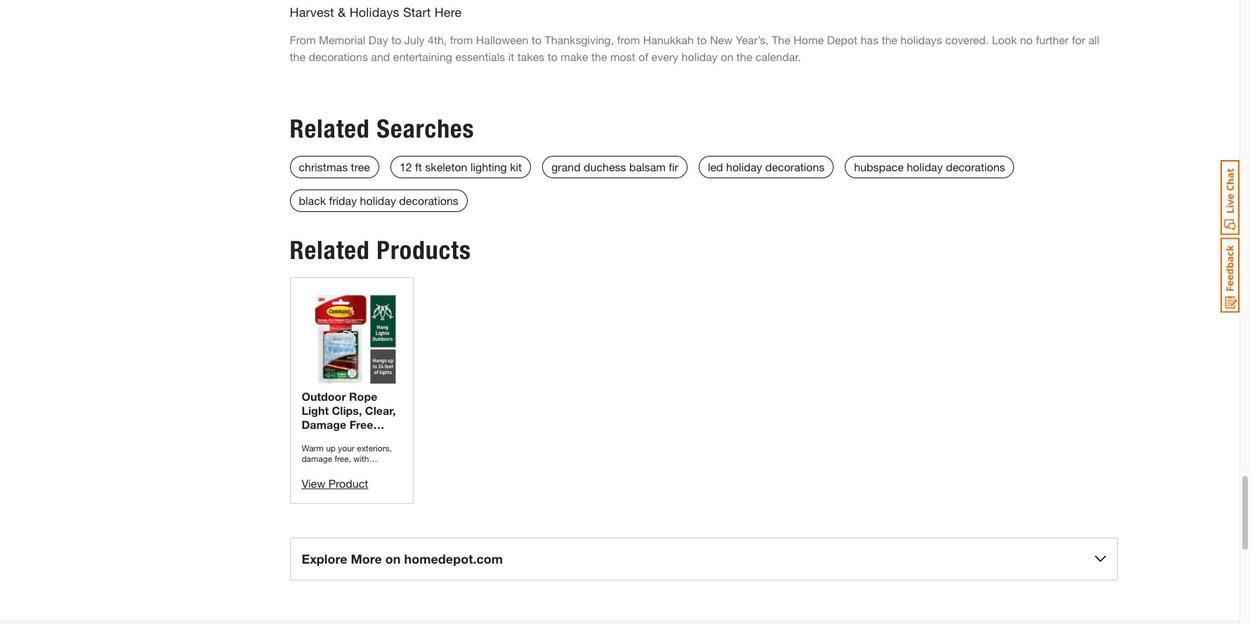 Task type: describe. For each thing, give the bounding box(es) containing it.
strips
[[302, 460, 333, 473]]

of
[[639, 50, 649, 63]]

to right day
[[392, 33, 402, 46]]

to left new in the right top of the page
[[697, 33, 707, 46]]

black friday holiday decorations link
[[290, 190, 468, 212]]

the down the year's,
[[737, 50, 753, 63]]

holiday right led
[[727, 160, 763, 174]]

led holiday decorations
[[708, 160, 825, 174]]

feedback link image
[[1221, 238, 1240, 313]]

depot
[[827, 33, 858, 46]]

related for related searches
[[290, 114, 370, 144]]

clear,
[[365, 404, 396, 417]]

tree
[[351, 160, 370, 174]]

outdoor rope light clips, clear, damage free decorating, 12 clips and 16 strips link
[[302, 290, 402, 473]]

new
[[710, 33, 733, 46]]

hubspace holiday decorations link
[[846, 156, 1015, 179]]

start
[[403, 4, 431, 20]]

here
[[435, 4, 462, 20]]

look
[[993, 33, 1018, 46]]

ft
[[415, 160, 422, 174]]

related for related products
[[290, 235, 370, 266]]

takes
[[518, 50, 545, 63]]

decorations inside from memorial day to july 4th, from halloween to thanksgiving, from hanukkah to new year's, the home depot has the holidays covered. look no further for all the decorations and entertaining essentials it takes to make the most of every holiday on the calendar.
[[309, 50, 368, 63]]

holiday right hubspace
[[907, 160, 943, 174]]

every
[[652, 50, 679, 63]]

harvest
[[290, 4, 334, 20]]

explore
[[302, 551, 348, 567]]

christmas tree
[[299, 160, 370, 174]]

related searches
[[290, 114, 475, 144]]

clips,
[[332, 404, 362, 417]]

16
[[355, 446, 368, 459]]

to up the takes
[[532, 33, 542, 46]]

for
[[1073, 33, 1086, 46]]

decorations inside led holiday decorations link
[[766, 160, 825, 174]]

halloween
[[476, 33, 529, 46]]

12 ft skeleton lighting kit
[[400, 160, 522, 174]]

clips
[[302, 446, 329, 459]]

explore more on homedepot.com button
[[290, 538, 1119, 581]]

the
[[772, 33, 791, 46]]

make
[[561, 50, 589, 63]]

product
[[329, 477, 368, 490]]

rope
[[349, 390, 378, 403]]

from
[[290, 33, 316, 46]]

grand duchess balsam fir
[[552, 160, 679, 174]]

home
[[794, 33, 824, 46]]

lighting
[[471, 160, 507, 174]]

outdoor
[[302, 390, 346, 403]]

outdoor rope light clips, clear, damage free decorating, 12 clips and 16 strips image
[[302, 290, 402, 390]]

more
[[351, 551, 382, 567]]

homedepot.com
[[404, 551, 503, 567]]

and inside from memorial day to july 4th, from halloween to thanksgiving, from hanukkah to new year's, the home depot has the holidays covered. look no further for all the decorations and entertaining essentials it takes to make the most of every holiday on the calendar.
[[371, 50, 390, 63]]

light
[[302, 404, 329, 417]]

most
[[611, 50, 636, 63]]

and inside outdoor rope light clips, clear, damage free decorating, 12 clips and 16 strips
[[332, 446, 352, 459]]

all
[[1089, 33, 1100, 46]]

related products
[[290, 235, 471, 266]]

free
[[350, 418, 373, 431]]

view product
[[302, 477, 368, 490]]

led holiday decorations link
[[699, 156, 834, 179]]

july
[[405, 33, 425, 46]]

2 from from the left
[[618, 33, 640, 46]]

the right has on the top right of the page
[[882, 33, 898, 46]]

decorating,
[[302, 432, 364, 445]]

thanksgiving,
[[545, 33, 614, 46]]

day
[[369, 33, 388, 46]]

searches
[[377, 114, 475, 144]]

harvest & holidays start here
[[290, 4, 462, 20]]

covered.
[[946, 33, 990, 46]]



Task type: vqa. For each thing, say whether or not it's contained in the screenshot.
on within FROM MEMORIAL DAY TO JULY 4TH, FROM HALLOWEEN TO THANKSGIVING, FROM HANUKKAH TO NEW YEAR'S, THE HOME DEPOT HAS THE HOLIDAYS COVERED. LOOK NO FURTHER FOR ALL THE DECORATIONS AND ENTERTAINING ESSENTIALS IT TAKES TO MAKE THE MOST OF EVERY HOLIDAY ON THE CALENDAR.
yes



Task type: locate. For each thing, give the bounding box(es) containing it.
0 vertical spatial 12
[[400, 160, 412, 174]]

on
[[721, 50, 734, 63], [386, 551, 401, 567]]

0 horizontal spatial from
[[450, 33, 473, 46]]

related
[[290, 114, 370, 144], [290, 235, 370, 266]]

calendar.
[[756, 50, 801, 63]]

has
[[861, 33, 879, 46]]

the
[[882, 33, 898, 46], [290, 50, 306, 63], [592, 50, 608, 63], [737, 50, 753, 63]]

christmas
[[299, 160, 348, 174]]

from memorial day to july 4th, from halloween to thanksgiving, from hanukkah to new year's, the home depot has the holidays covered. look no further for all the decorations and entertaining essentials it takes to make the most of every holiday on the calendar.
[[290, 33, 1103, 63]]

live chat image
[[1221, 160, 1240, 235]]

to right the takes
[[548, 50, 558, 63]]

from up most
[[618, 33, 640, 46]]

1 related from the top
[[290, 114, 370, 144]]

holidays
[[901, 33, 943, 46]]

0 vertical spatial and
[[371, 50, 390, 63]]

on right more in the bottom left of the page
[[386, 551, 401, 567]]

it
[[509, 50, 515, 63]]

entertaining
[[393, 50, 453, 63]]

related up christmas tree
[[290, 114, 370, 144]]

decorations inside 'black friday holiday decorations' link
[[399, 194, 459, 207]]

decorations
[[309, 50, 368, 63], [766, 160, 825, 174], [947, 160, 1006, 174], [399, 194, 459, 207]]

balsam
[[630, 160, 666, 174]]

hubspace holiday decorations
[[855, 160, 1006, 174]]

further
[[1037, 33, 1069, 46]]

on inside dropdown button
[[386, 551, 401, 567]]

friday
[[329, 194, 357, 207]]

2 related from the top
[[290, 235, 370, 266]]

memorial
[[319, 33, 366, 46]]

12 down free
[[367, 432, 380, 445]]

the left most
[[592, 50, 608, 63]]

view product link
[[302, 477, 368, 490]]

related down friday
[[290, 235, 370, 266]]

0 horizontal spatial on
[[386, 551, 401, 567]]

and
[[371, 50, 390, 63], [332, 446, 352, 459]]

12
[[400, 160, 412, 174], [367, 432, 380, 445]]

from
[[450, 33, 473, 46], [618, 33, 640, 46]]

12 inside outdoor rope light clips, clear, damage free decorating, 12 clips and 16 strips
[[367, 432, 380, 445]]

1 from from the left
[[450, 33, 473, 46]]

fir
[[669, 160, 679, 174]]

damage
[[302, 418, 347, 431]]

1 vertical spatial on
[[386, 551, 401, 567]]

essentials
[[456, 50, 505, 63]]

no
[[1021, 33, 1033, 46]]

grand duchess balsam fir link
[[543, 156, 688, 179]]

hanukkah
[[644, 33, 694, 46]]

outdoor rope light clips, clear, damage free decorating, 12 clips and 16 strips
[[302, 390, 396, 473]]

and down decorating,
[[332, 446, 352, 459]]

holiday
[[682, 50, 718, 63], [727, 160, 763, 174], [907, 160, 943, 174], [360, 194, 396, 207]]

holiday inside from memorial day to july 4th, from halloween to thanksgiving, from hanukkah to new year's, the home depot has the holidays covered. look no further for all the decorations and entertaining essentials it takes to make the most of every holiday on the calendar.
[[682, 50, 718, 63]]

1 horizontal spatial from
[[618, 33, 640, 46]]

explore more on homedepot.com
[[302, 551, 503, 567]]

year's,
[[736, 33, 769, 46]]

the down from
[[290, 50, 306, 63]]

holiday down new in the right top of the page
[[682, 50, 718, 63]]

0 horizontal spatial and
[[332, 446, 352, 459]]

&
[[338, 4, 346, 20]]

12 left the ft
[[400, 160, 412, 174]]

0 vertical spatial on
[[721, 50, 734, 63]]

decorations inside hubspace holiday decorations link
[[947, 160, 1006, 174]]

4th,
[[428, 33, 447, 46]]

black friday holiday decorations
[[299, 194, 459, 207]]

1 horizontal spatial on
[[721, 50, 734, 63]]

holidays
[[350, 4, 400, 20]]

kit
[[510, 160, 522, 174]]

skeleton
[[425, 160, 468, 174]]

1 horizontal spatial and
[[371, 50, 390, 63]]

holiday right friday
[[360, 194, 396, 207]]

0 horizontal spatial 12
[[367, 432, 380, 445]]

to
[[392, 33, 402, 46], [532, 33, 542, 46], [697, 33, 707, 46], [548, 50, 558, 63]]

view
[[302, 477, 326, 490]]

1 vertical spatial and
[[332, 446, 352, 459]]

black
[[299, 194, 326, 207]]

hubspace
[[855, 160, 904, 174]]

1 vertical spatial 12
[[367, 432, 380, 445]]

products
[[377, 235, 471, 266]]

on inside from memorial day to july 4th, from halloween to thanksgiving, from hanukkah to new year's, the home depot has the holidays covered. look no further for all the decorations and entertaining essentials it takes to make the most of every holiday on the calendar.
[[721, 50, 734, 63]]

12 ft skeleton lighting kit link
[[391, 156, 531, 179]]

on down new in the right top of the page
[[721, 50, 734, 63]]

1 horizontal spatial 12
[[400, 160, 412, 174]]

grand
[[552, 160, 581, 174]]

duchess
[[584, 160, 627, 174]]

0 vertical spatial related
[[290, 114, 370, 144]]

led
[[708, 160, 724, 174]]

from right the 4th,
[[450, 33, 473, 46]]

1 vertical spatial related
[[290, 235, 370, 266]]

and down day
[[371, 50, 390, 63]]

christmas tree link
[[290, 156, 379, 179]]



